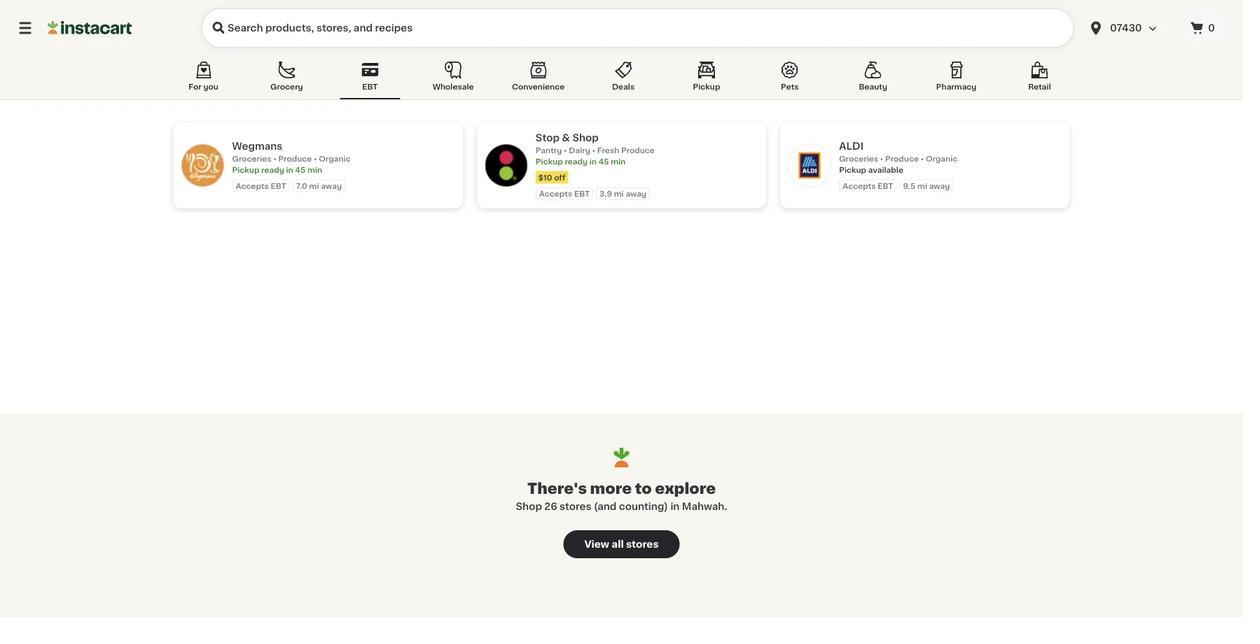 Task type: describe. For each thing, give the bounding box(es) containing it.
stores inside there's more to explore shop 26 stores (and counting) in mahwah.
[[560, 502, 592, 512]]

beauty
[[859, 83, 888, 91]]

3.9 mi away
[[600, 190, 647, 198]]

you
[[203, 83, 218, 91]]

convenience
[[512, 83, 565, 91]]

view all stores button
[[564, 531, 680, 559]]

pets
[[781, 83, 799, 91]]

pharmacy button
[[927, 59, 987, 99]]

produce for aldi
[[885, 155, 919, 163]]

aldi
[[839, 141, 864, 151]]

beauty button
[[843, 59, 903, 99]]

stores inside button
[[626, 540, 659, 550]]

0 button
[[1180, 14, 1227, 42]]

Search field
[[202, 8, 1074, 48]]

pickup inside stop & shop pantry • dairy • fresh produce pickup ready in 45 min
[[536, 158, 563, 166]]

to
[[635, 482, 652, 496]]

ready inside wegmans groceries • produce • organic pickup ready in 45 min
[[261, 166, 284, 174]]

ebt button
[[340, 59, 400, 99]]

in inside there's more to explore shop 26 stores (and counting) in mahwah.
[[671, 502, 680, 512]]

in inside stop & shop pantry • dairy • fresh produce pickup ready in 45 min
[[590, 158, 597, 166]]

• up the available
[[880, 155, 884, 163]]

&
[[562, 133, 570, 143]]

grocery button
[[257, 59, 317, 99]]

1 horizontal spatial mi
[[614, 190, 624, 198]]

instacart image
[[48, 20, 132, 36]]

2 07430 button from the left
[[1088, 8, 1172, 48]]

deals button
[[593, 59, 654, 99]]

pickup button
[[677, 59, 737, 99]]

ebt inside the "ebt" button
[[362, 83, 378, 91]]

• down the "&"
[[564, 147, 567, 154]]

3.9
[[600, 190, 612, 198]]

accepts ebt for wegmans
[[236, 182, 286, 190]]

shop inside there's more to explore shop 26 stores (and counting) in mahwah.
[[516, 502, 542, 512]]

26
[[545, 502, 557, 512]]

off
[[554, 174, 566, 181]]

07430
[[1110, 23, 1142, 33]]

7.0 mi away
[[296, 182, 342, 190]]

produce for wegmans
[[278, 155, 312, 163]]

min inside wegmans groceries • produce • organic pickup ready in 45 min
[[308, 166, 322, 174]]

7.0
[[296, 182, 307, 190]]

stop
[[536, 133, 560, 143]]

45 inside stop & shop pantry • dairy • fresh produce pickup ready in 45 min
[[599, 158, 609, 166]]

mahwah.
[[682, 502, 727, 512]]

pickup inside pickup button
[[693, 83, 720, 91]]

pickup inside aldi groceries • produce • organic pickup available
[[839, 166, 867, 174]]

pickup inside wegmans groceries • produce • organic pickup ready in 45 min
[[232, 166, 259, 174]]

ready inside stop & shop pantry • dairy • fresh produce pickup ready in 45 min
[[565, 158, 588, 166]]

pets button
[[760, 59, 820, 99]]

explore
[[655, 482, 716, 496]]

fresh
[[597, 147, 619, 154]]

pharmacy
[[936, 83, 977, 91]]

for you button
[[173, 59, 234, 99]]

wholesale
[[433, 83, 474, 91]]

for you
[[189, 83, 218, 91]]

9.5 mi away
[[903, 182, 950, 190]]

• right "dairy"
[[592, 147, 595, 154]]

1 horizontal spatial away
[[626, 190, 647, 198]]

ebt for 7.0 mi away
[[271, 182, 286, 190]]

dairy
[[569, 147, 590, 154]]



Task type: vqa. For each thing, say whether or not it's contained in the screenshot.
Best associated with Cheese
no



Task type: locate. For each thing, give the bounding box(es) containing it.
for
[[189, 83, 202, 91]]

mi
[[309, 182, 319, 190], [918, 182, 927, 190], [614, 190, 624, 198]]

2 horizontal spatial accepts
[[843, 182, 876, 190]]

accepts ebt down wegmans
[[236, 182, 286, 190]]

shop inside stop & shop pantry • dairy • fresh produce pickup ready in 45 min
[[573, 133, 599, 143]]

1 groceries from the left
[[232, 155, 271, 163]]

2 vertical spatial in
[[671, 502, 680, 512]]

ebt for 9.5 mi away
[[878, 182, 893, 190]]

1 vertical spatial 45
[[295, 166, 306, 174]]

accepts for aldi
[[843, 182, 876, 190]]

accepts down the available
[[843, 182, 876, 190]]

produce up the available
[[885, 155, 919, 163]]

there's
[[527, 482, 587, 496]]

retail
[[1028, 83, 1051, 91]]

organic up "7.0 mi away"
[[319, 155, 351, 163]]

view all stores
[[584, 540, 659, 550]]

accepts down $10 off
[[539, 190, 572, 198]]

accepts for wegmans
[[236, 182, 269, 190]]

stores right all
[[626, 540, 659, 550]]

produce inside aldi groceries • produce • organic pickup available
[[885, 155, 919, 163]]

aldi groceries • produce • organic pickup available
[[839, 141, 958, 174]]

0
[[1208, 23, 1215, 33]]

• up "7.0 mi away"
[[314, 155, 317, 163]]

0 horizontal spatial min
[[308, 166, 322, 174]]

•
[[564, 147, 567, 154], [592, 147, 595, 154], [273, 155, 277, 163], [314, 155, 317, 163], [880, 155, 884, 163], [921, 155, 924, 163]]

retail button
[[1010, 59, 1070, 99]]

view
[[584, 540, 610, 550]]

1 vertical spatial min
[[308, 166, 322, 174]]

0 horizontal spatial groceries
[[232, 155, 271, 163]]

1 horizontal spatial stores
[[626, 540, 659, 550]]

shop categories tab list
[[173, 59, 1070, 99]]

45 up 7.0 at the left of page
[[295, 166, 306, 174]]

groceries down aldi
[[839, 155, 879, 163]]

ebt
[[362, 83, 378, 91], [271, 182, 286, 190], [878, 182, 893, 190], [574, 190, 590, 198]]

2 horizontal spatial accepts ebt
[[843, 182, 893, 190]]

1 horizontal spatial produce
[[621, 147, 655, 154]]

organic
[[319, 155, 351, 163], [926, 155, 958, 163]]

0 vertical spatial 45
[[599, 158, 609, 166]]

accepts ebt
[[236, 182, 286, 190], [843, 182, 893, 190], [539, 190, 590, 198]]

0 horizontal spatial stores
[[560, 502, 592, 512]]

groceries for aldi
[[839, 155, 879, 163]]

ready
[[565, 158, 588, 166], [261, 166, 284, 174]]

• up the 9.5 mi away
[[921, 155, 924, 163]]

away right 3.9
[[626, 190, 647, 198]]

away for wegmans
[[321, 182, 342, 190]]

away
[[321, 182, 342, 190], [929, 182, 950, 190], [626, 190, 647, 198]]

0 horizontal spatial produce
[[278, 155, 312, 163]]

groceries inside aldi groceries • produce • organic pickup available
[[839, 155, 879, 163]]

1 organic from the left
[[319, 155, 351, 163]]

min inside stop & shop pantry • dairy • fresh produce pickup ready in 45 min
[[611, 158, 626, 166]]

organic up the 9.5 mi away
[[926, 155, 958, 163]]

away for aldi
[[929, 182, 950, 190]]

$10 off
[[539, 174, 566, 181]]

mi right 9.5
[[918, 182, 927, 190]]

groceries
[[232, 155, 271, 163], [839, 155, 879, 163]]

0 horizontal spatial ready
[[261, 166, 284, 174]]

9.5
[[903, 182, 916, 190]]

aldi image
[[789, 145, 831, 187]]

1 07430 button from the left
[[1080, 8, 1180, 48]]

there's more to explore shop 26 stores (and counting) in mahwah.
[[516, 482, 727, 512]]

1 horizontal spatial organic
[[926, 155, 958, 163]]

ready down wegmans
[[261, 166, 284, 174]]

1 horizontal spatial in
[[590, 158, 597, 166]]

mi for wegmans
[[309, 182, 319, 190]]

0 horizontal spatial accepts
[[236, 182, 269, 190]]

2 horizontal spatial produce
[[885, 155, 919, 163]]

accepts
[[236, 182, 269, 190], [843, 182, 876, 190], [539, 190, 572, 198]]

0 vertical spatial shop
[[573, 133, 599, 143]]

mi for aldi
[[918, 182, 927, 190]]

groceries for wegmans
[[232, 155, 271, 163]]

stores
[[560, 502, 592, 512], [626, 540, 659, 550]]

mi right 7.0 at the left of page
[[309, 182, 319, 190]]

wegmans
[[232, 141, 283, 151]]

produce right fresh
[[621, 147, 655, 154]]

1 horizontal spatial 45
[[599, 158, 609, 166]]

min up "7.0 mi away"
[[308, 166, 322, 174]]

away right 9.5
[[929, 182, 950, 190]]

0 horizontal spatial organic
[[319, 155, 351, 163]]

accepts down wegmans
[[236, 182, 269, 190]]

produce inside wegmans groceries • produce • organic pickup ready in 45 min
[[278, 155, 312, 163]]

ready down "dairy"
[[565, 158, 588, 166]]

shop up "dairy"
[[573, 133, 599, 143]]

stop & shop pantry • dairy • fresh produce pickup ready in 45 min
[[536, 133, 655, 166]]

(and
[[594, 502, 617, 512]]

1 vertical spatial shop
[[516, 502, 542, 512]]

2 horizontal spatial mi
[[918, 182, 927, 190]]

0 vertical spatial min
[[611, 158, 626, 166]]

away right 7.0 at the left of page
[[321, 182, 342, 190]]

organic inside aldi groceries • produce • organic pickup available
[[926, 155, 958, 163]]

2 horizontal spatial in
[[671, 502, 680, 512]]

stop & shop image
[[485, 145, 527, 187]]

counting)
[[619, 502, 668, 512]]

0 horizontal spatial mi
[[309, 182, 319, 190]]

produce up 7.0 at the left of page
[[278, 155, 312, 163]]

mi right 3.9
[[614, 190, 624, 198]]

0 vertical spatial ready
[[565, 158, 588, 166]]

ebt for 3.9 mi away
[[574, 190, 590, 198]]

2 groceries from the left
[[839, 155, 879, 163]]

produce inside stop & shop pantry • dairy • fresh produce pickup ready in 45 min
[[621, 147, 655, 154]]

convenience button
[[506, 59, 570, 99]]

$10
[[539, 174, 552, 181]]

available
[[868, 166, 904, 174]]

in
[[590, 158, 597, 166], [286, 166, 293, 174], [671, 502, 680, 512]]

45 inside wegmans groceries • produce • organic pickup ready in 45 min
[[295, 166, 306, 174]]

in inside wegmans groceries • produce • organic pickup ready in 45 min
[[286, 166, 293, 174]]

all
[[612, 540, 624, 550]]

0 horizontal spatial 45
[[295, 166, 306, 174]]

produce
[[621, 147, 655, 154], [278, 155, 312, 163], [885, 155, 919, 163]]

0 horizontal spatial away
[[321, 182, 342, 190]]

wholesale button
[[423, 59, 483, 99]]

groceries down wegmans
[[232, 155, 271, 163]]

pickup
[[693, 83, 720, 91], [536, 158, 563, 166], [232, 166, 259, 174], [839, 166, 867, 174]]

0 vertical spatial stores
[[560, 502, 592, 512]]

accepts ebt down off
[[539, 190, 590, 198]]

view all stores link
[[564, 531, 680, 559]]

1 horizontal spatial min
[[611, 158, 626, 166]]

shop
[[573, 133, 599, 143], [516, 502, 542, 512]]

0 horizontal spatial in
[[286, 166, 293, 174]]

organic for wegmans
[[319, 155, 351, 163]]

1 horizontal spatial accepts
[[539, 190, 572, 198]]

1 horizontal spatial shop
[[573, 133, 599, 143]]

organic for aldi
[[926, 155, 958, 163]]

45
[[599, 158, 609, 166], [295, 166, 306, 174]]

1 vertical spatial ready
[[261, 166, 284, 174]]

stores right '26'
[[560, 502, 592, 512]]

shop left '26'
[[516, 502, 542, 512]]

45 down fresh
[[599, 158, 609, 166]]

2 organic from the left
[[926, 155, 958, 163]]

• down wegmans
[[273, 155, 277, 163]]

1 vertical spatial stores
[[626, 540, 659, 550]]

pantry
[[536, 147, 562, 154]]

1 vertical spatial in
[[286, 166, 293, 174]]

0 vertical spatial in
[[590, 158, 597, 166]]

accepts ebt for aldi
[[843, 182, 893, 190]]

0 horizontal spatial accepts ebt
[[236, 182, 286, 190]]

wegmans groceries • produce • organic pickup ready in 45 min
[[232, 141, 351, 174]]

organic inside wegmans groceries • produce • organic pickup ready in 45 min
[[319, 155, 351, 163]]

None search field
[[202, 8, 1074, 48]]

min
[[611, 158, 626, 166], [308, 166, 322, 174]]

1 horizontal spatial ready
[[565, 158, 588, 166]]

min down fresh
[[611, 158, 626, 166]]

1 horizontal spatial accepts ebt
[[539, 190, 590, 198]]

0 horizontal spatial shop
[[516, 502, 542, 512]]

wegmans image
[[182, 145, 224, 187]]

accepts ebt down the available
[[843, 182, 893, 190]]

more
[[590, 482, 632, 496]]

1 horizontal spatial groceries
[[839, 155, 879, 163]]

deals
[[612, 83, 635, 91]]

07430 button
[[1080, 8, 1180, 48], [1088, 8, 1172, 48]]

grocery
[[270, 83, 303, 91]]

groceries inside wegmans groceries • produce • organic pickup ready in 45 min
[[232, 155, 271, 163]]

2 horizontal spatial away
[[929, 182, 950, 190]]



